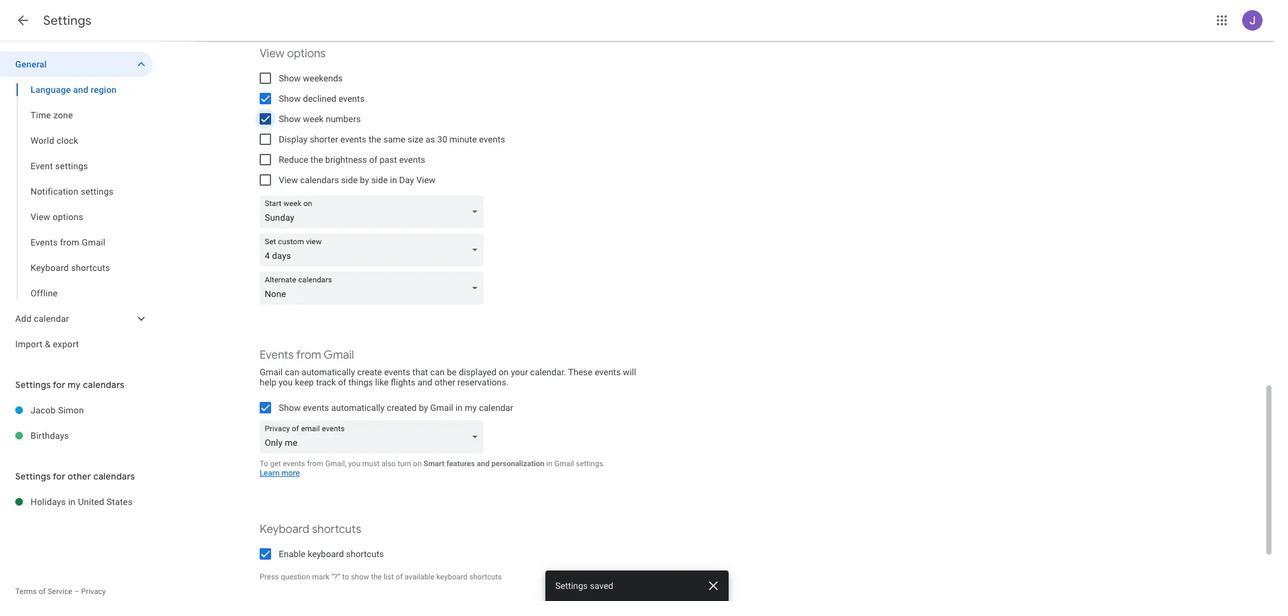 Task type: describe. For each thing, give the bounding box(es) containing it.
for for my
[[53, 379, 65, 391]]

"?"
[[331, 573, 340, 582]]

week
[[303, 114, 324, 124]]

enable
[[279, 549, 306, 560]]

notification
[[31, 187, 78, 197]]

events down size
[[399, 155, 425, 165]]

export
[[53, 339, 79, 349]]

show week numbers
[[279, 114, 361, 124]]

track
[[316, 377, 336, 388]]

you inside to get events from gmail, you must also turn on smart features and personalization in gmail settings. learn more
[[348, 460, 361, 469]]

other inside events from gmail gmail can automatically create events that can be displayed on your calendar. these events will help you keep track of things like flights and other reservations.
[[435, 377, 455, 388]]

things
[[349, 377, 373, 388]]

view calendars side by side in day view
[[279, 175, 436, 185]]

birthdays link
[[31, 423, 153, 449]]

world
[[31, 136, 54, 146]]

jacob
[[31, 406, 56, 416]]

on inside events from gmail gmail can automatically create events that can be displayed on your calendar. these events will help you keep track of things like flights and other reservations.
[[499, 367, 509, 377]]

created
[[387, 403, 417, 413]]

language and region
[[31, 85, 117, 95]]

1 horizontal spatial options
[[287, 46, 326, 61]]

as
[[426, 134, 435, 145]]

question
[[281, 573, 310, 582]]

0 vertical spatial by
[[360, 175, 369, 185]]

view right 'day'
[[416, 175, 436, 185]]

reservations.
[[458, 377, 509, 388]]

30
[[437, 134, 447, 145]]

1 horizontal spatial keyboard
[[260, 523, 309, 537]]

from inside to get events from gmail, you must also turn on smart features and personalization in gmail settings. learn more
[[307, 460, 323, 469]]

add calendar
[[15, 314, 69, 324]]

of left past
[[369, 155, 378, 165]]

1 side from the left
[[341, 175, 358, 185]]

show declined events
[[279, 94, 365, 104]]

on inside to get events from gmail, you must also turn on smart features and personalization in gmail settings. learn more
[[413, 460, 422, 469]]

united
[[78, 497, 104, 507]]

general tree item
[[0, 52, 153, 77]]

holidays
[[31, 497, 66, 507]]

display shorter events the same size as 30 minute events
[[279, 134, 505, 145]]

gmail inside group
[[82, 237, 105, 248]]

events up 'reduce the brightness of past events'
[[340, 134, 367, 145]]

events inside to get events from gmail, you must also turn on smart features and personalization in gmail settings. learn more
[[283, 460, 305, 469]]

–
[[74, 588, 79, 596]]

be
[[447, 367, 457, 377]]

holidays in united states
[[31, 497, 133, 507]]

time
[[31, 110, 51, 120]]

event
[[31, 161, 53, 171]]

events from gmail
[[31, 237, 105, 248]]

privacy link
[[81, 588, 106, 596]]

language
[[31, 85, 71, 95]]

same
[[383, 134, 405, 145]]

import
[[15, 339, 43, 349]]

keyboard shortcuts inside group
[[31, 263, 110, 273]]

numbers
[[326, 114, 361, 124]]

these
[[568, 367, 593, 377]]

flights
[[391, 377, 416, 388]]

saved
[[590, 581, 614, 591]]

settings for my calendars tree
[[0, 398, 153, 449]]

simon
[[58, 406, 84, 416]]

minute
[[450, 134, 477, 145]]

brightness
[[325, 155, 367, 165]]

0 vertical spatial my
[[68, 379, 81, 391]]

show events automatically created by gmail in my calendar
[[279, 403, 513, 413]]

that
[[413, 367, 428, 377]]

service
[[48, 588, 72, 596]]

to
[[342, 573, 349, 582]]

also
[[382, 460, 396, 469]]

import & export
[[15, 339, 79, 349]]

events down the track
[[303, 403, 329, 413]]

create
[[357, 367, 382, 377]]

0 vertical spatial keyboard
[[308, 549, 344, 560]]

gmail left keep at the bottom of page
[[260, 367, 283, 377]]

list
[[384, 573, 394, 582]]

settings for other calendars
[[15, 471, 135, 483]]

holidays in united states link
[[31, 490, 153, 515]]

zone
[[53, 110, 73, 120]]

settings saved
[[556, 581, 614, 591]]

and inside to get events from gmail, you must also turn on smart features and personalization in gmail settings. learn more
[[477, 460, 490, 469]]

automatically inside events from gmail gmail can automatically create events that can be displayed on your calendar. these events will help you keep track of things like flights and other reservations.
[[302, 367, 355, 377]]

1 vertical spatial the
[[311, 155, 323, 165]]

holidays in united states tree item
[[0, 490, 153, 515]]

shortcuts inside group
[[71, 263, 110, 273]]

1 can from the left
[[285, 367, 299, 377]]

keyboard inside group
[[31, 263, 69, 273]]

help
[[260, 377, 277, 388]]

events from gmail gmail can automatically create events that can be displayed on your calendar. these events will help you keep track of things like flights and other reservations.
[[260, 348, 636, 388]]

1 horizontal spatial calendar
[[479, 403, 513, 413]]

must
[[362, 460, 380, 469]]

settings.
[[576, 460, 605, 469]]

options inside group
[[53, 212, 83, 222]]

personalization
[[492, 460, 545, 469]]

time zone
[[31, 110, 73, 120]]

mark
[[312, 573, 330, 582]]

view down notification
[[31, 212, 50, 222]]

press
[[260, 573, 279, 582]]

states
[[107, 497, 133, 507]]

settings for my calendars
[[15, 379, 125, 391]]

settings for settings for other calendars
[[15, 471, 51, 483]]

settings for settings
[[43, 13, 92, 29]]

settings for settings saved
[[556, 581, 588, 591]]

shorter
[[310, 134, 338, 145]]

reduce
[[279, 155, 308, 165]]

show for show declined events
[[279, 94, 301, 104]]

features
[[447, 460, 475, 469]]

calendars for settings for other calendars
[[93, 471, 135, 483]]

0 vertical spatial the
[[369, 134, 381, 145]]

of right list on the bottom
[[396, 573, 403, 582]]

turn
[[398, 460, 411, 469]]

&
[[45, 339, 51, 349]]

display
[[279, 134, 308, 145]]

view up show weekends
[[260, 46, 285, 61]]



Task type: locate. For each thing, give the bounding box(es) containing it.
and left 'region'
[[73, 85, 88, 95]]

settings heading
[[43, 13, 92, 29]]

you right help
[[279, 377, 293, 388]]

settings right go back image
[[43, 13, 92, 29]]

2 can from the left
[[430, 367, 445, 377]]

0 horizontal spatial other
[[68, 471, 91, 483]]

0 vertical spatial events
[[31, 237, 58, 248]]

2 horizontal spatial and
[[477, 460, 490, 469]]

will
[[623, 367, 636, 377]]

can left be
[[430, 367, 445, 377]]

0 vertical spatial from
[[60, 237, 79, 248]]

show
[[279, 73, 301, 83], [279, 94, 301, 104], [279, 114, 301, 124], [279, 403, 301, 413]]

general
[[15, 59, 47, 69]]

calendar
[[34, 314, 69, 324], [479, 403, 513, 413]]

settings right notification
[[81, 187, 114, 197]]

view down reduce
[[279, 175, 298, 185]]

1 vertical spatial events
[[260, 348, 294, 363]]

automatically left create
[[302, 367, 355, 377]]

declined
[[303, 94, 336, 104]]

birthdays
[[31, 431, 69, 441]]

of right the track
[[338, 377, 346, 388]]

0 vertical spatial settings
[[55, 161, 88, 171]]

side down past
[[371, 175, 388, 185]]

world clock
[[31, 136, 78, 146]]

0 vertical spatial calendars
[[300, 175, 339, 185]]

2 for from the top
[[53, 471, 65, 483]]

1 vertical spatial from
[[296, 348, 321, 363]]

0 horizontal spatial on
[[413, 460, 422, 469]]

1 for from the top
[[53, 379, 65, 391]]

1 vertical spatial my
[[465, 403, 477, 413]]

side down 'reduce the brightness of past events'
[[341, 175, 358, 185]]

0 vertical spatial keyboard
[[31, 263, 69, 273]]

on left your on the bottom of page
[[499, 367, 509, 377]]

enable keyboard shortcuts
[[279, 549, 384, 560]]

from for events from gmail gmail can automatically create events that can be displayed on your calendar. these events will help you keep track of things like flights and other reservations.
[[296, 348, 321, 363]]

events right "get"
[[283, 460, 305, 469]]

you
[[279, 377, 293, 388], [348, 460, 361, 469]]

settings left saved
[[556, 581, 588, 591]]

1 horizontal spatial can
[[430, 367, 445, 377]]

1 vertical spatial you
[[348, 460, 361, 469]]

by down 'reduce the brightness of past events'
[[360, 175, 369, 185]]

events
[[339, 94, 365, 104], [340, 134, 367, 145], [479, 134, 505, 145], [399, 155, 425, 165], [384, 367, 410, 377], [595, 367, 621, 377], [303, 403, 329, 413], [283, 460, 305, 469]]

settings up "notification settings"
[[55, 161, 88, 171]]

your
[[511, 367, 528, 377]]

1 vertical spatial keyboard
[[437, 573, 468, 582]]

1 vertical spatial for
[[53, 471, 65, 483]]

2 show from the top
[[279, 94, 301, 104]]

birthdays tree item
[[0, 423, 153, 449]]

show up display
[[279, 114, 301, 124]]

1 vertical spatial settings
[[81, 187, 114, 197]]

events for events from gmail
[[31, 237, 58, 248]]

0 horizontal spatial you
[[279, 377, 293, 388]]

in inside 'link'
[[68, 497, 76, 507]]

gmail down "notification settings"
[[82, 237, 105, 248]]

keyboard up enable
[[260, 523, 309, 537]]

for for other
[[53, 471, 65, 483]]

0 horizontal spatial view options
[[31, 212, 83, 222]]

keyboard shortcuts up enable
[[260, 523, 361, 537]]

0 vertical spatial on
[[499, 367, 509, 377]]

view options up show weekends
[[260, 46, 326, 61]]

1 horizontal spatial side
[[371, 175, 388, 185]]

tree containing general
[[0, 52, 153, 357]]

group containing language and region
[[0, 77, 153, 306]]

show down keep at the bottom of page
[[279, 403, 301, 413]]

2 vertical spatial the
[[371, 573, 382, 582]]

events right minute
[[479, 134, 505, 145]]

1 vertical spatial keyboard shortcuts
[[260, 523, 361, 537]]

get
[[270, 460, 281, 469]]

1 vertical spatial calendar
[[479, 403, 513, 413]]

gmail
[[82, 237, 105, 248], [324, 348, 354, 363], [260, 367, 283, 377], [430, 403, 453, 413], [554, 460, 574, 469]]

displayed
[[459, 367, 497, 377]]

keyboard up mark at the left bottom of the page
[[308, 549, 344, 560]]

2 side from the left
[[371, 175, 388, 185]]

gmail up the track
[[324, 348, 354, 363]]

keyboard right available
[[437, 573, 468, 582]]

smart
[[424, 460, 445, 469]]

on
[[499, 367, 509, 377], [413, 460, 422, 469]]

jacob simon
[[31, 406, 84, 416]]

terms of service – privacy
[[15, 588, 106, 596]]

by
[[360, 175, 369, 185], [419, 403, 428, 413]]

from left gmail,
[[307, 460, 323, 469]]

from inside group
[[60, 237, 79, 248]]

1 horizontal spatial my
[[465, 403, 477, 413]]

by right created
[[419, 403, 428, 413]]

add
[[15, 314, 32, 324]]

region
[[91, 85, 117, 95]]

1 vertical spatial keyboard
[[260, 523, 309, 537]]

and
[[73, 85, 88, 95], [418, 377, 433, 388], [477, 460, 490, 469]]

settings for notification settings
[[81, 187, 114, 197]]

for up 'jacob simon'
[[53, 379, 65, 391]]

1 horizontal spatial and
[[418, 377, 433, 388]]

1 horizontal spatial on
[[499, 367, 509, 377]]

the left the same
[[369, 134, 381, 145]]

for up holidays
[[53, 471, 65, 483]]

events
[[31, 237, 58, 248], [260, 348, 294, 363]]

0 vertical spatial view options
[[260, 46, 326, 61]]

0 horizontal spatial my
[[68, 379, 81, 391]]

3 show from the top
[[279, 114, 301, 124]]

view options inside group
[[31, 212, 83, 222]]

from inside events from gmail gmail can automatically create events that can be displayed on your calendar. these events will help you keep track of things like flights and other reservations.
[[296, 348, 321, 363]]

0 horizontal spatial options
[[53, 212, 83, 222]]

events up the offline
[[31, 237, 58, 248]]

events for events from gmail gmail can automatically create events that can be displayed on your calendar. these events will help you keep track of things like flights and other reservations.
[[260, 348, 294, 363]]

shortcuts
[[71, 263, 110, 273], [312, 523, 361, 537], [346, 549, 384, 560], [469, 573, 502, 582]]

my down "reservations." at the left of page
[[465, 403, 477, 413]]

gmail left settings.
[[554, 460, 574, 469]]

1 vertical spatial automatically
[[331, 403, 385, 413]]

0 vertical spatial other
[[435, 377, 455, 388]]

tree
[[0, 52, 153, 357]]

keep
[[295, 377, 314, 388]]

show for show week numbers
[[279, 114, 301, 124]]

settings
[[43, 13, 92, 29], [15, 379, 51, 391], [15, 471, 51, 483], [556, 581, 588, 591]]

2 vertical spatial and
[[477, 460, 490, 469]]

events up help
[[260, 348, 294, 363]]

settings
[[55, 161, 88, 171], [81, 187, 114, 197]]

show down show weekends
[[279, 94, 301, 104]]

calendars down reduce
[[300, 175, 339, 185]]

keyboard up the offline
[[31, 263, 69, 273]]

notification settings
[[31, 187, 114, 197]]

1 vertical spatial and
[[418, 377, 433, 388]]

view options down notification
[[31, 212, 83, 222]]

jacob simon tree item
[[0, 398, 153, 423]]

0 horizontal spatial calendar
[[34, 314, 69, 324]]

events left will
[[595, 367, 621, 377]]

1 horizontal spatial keyboard shortcuts
[[260, 523, 361, 537]]

0 horizontal spatial by
[[360, 175, 369, 185]]

like
[[375, 377, 389, 388]]

0 horizontal spatial keyboard
[[308, 549, 344, 560]]

learn
[[260, 469, 280, 479]]

0 horizontal spatial keyboard shortcuts
[[31, 263, 110, 273]]

size
[[408, 134, 424, 145]]

reduce the brightness of past events
[[279, 155, 425, 165]]

to
[[260, 460, 268, 469]]

other
[[435, 377, 455, 388], [68, 471, 91, 483]]

in down "reservations." at the left of page
[[456, 403, 463, 413]]

the down shorter on the left top of page
[[311, 155, 323, 165]]

settings for event settings
[[55, 161, 88, 171]]

events up numbers
[[339, 94, 365, 104]]

2 vertical spatial from
[[307, 460, 323, 469]]

to get events from gmail, you must also turn on smart features and personalization in gmail settings. learn more
[[260, 460, 605, 479]]

1 horizontal spatial by
[[419, 403, 428, 413]]

automatically down things
[[331, 403, 385, 413]]

other right that
[[435, 377, 455, 388]]

of
[[369, 155, 378, 165], [338, 377, 346, 388], [396, 573, 403, 582], [39, 588, 46, 596]]

calendars
[[300, 175, 339, 185], [83, 379, 125, 391], [93, 471, 135, 483]]

automatically
[[302, 367, 355, 377], [331, 403, 385, 413]]

from for events from gmail
[[60, 237, 79, 248]]

0 vertical spatial calendar
[[34, 314, 69, 324]]

you inside events from gmail gmail can automatically create events that can be displayed on your calendar. these events will help you keep track of things like flights and other reservations.
[[279, 377, 293, 388]]

and inside events from gmail gmail can automatically create events that can be displayed on your calendar. these events will help you keep track of things like flights and other reservations.
[[418, 377, 433, 388]]

1 horizontal spatial view options
[[260, 46, 326, 61]]

show
[[351, 573, 369, 582]]

my up jacob simon tree item
[[68, 379, 81, 391]]

1 vertical spatial by
[[419, 403, 428, 413]]

from
[[60, 237, 79, 248], [296, 348, 321, 363], [307, 460, 323, 469]]

0 horizontal spatial keyboard
[[31, 263, 69, 273]]

and inside group
[[73, 85, 88, 95]]

side
[[341, 175, 358, 185], [371, 175, 388, 185]]

0 horizontal spatial side
[[341, 175, 358, 185]]

calendars up jacob simon tree item
[[83, 379, 125, 391]]

1 horizontal spatial other
[[435, 377, 455, 388]]

0 vertical spatial for
[[53, 379, 65, 391]]

weekends
[[303, 73, 343, 83]]

0 horizontal spatial events
[[31, 237, 58, 248]]

show weekends
[[279, 73, 343, 83]]

0 vertical spatial automatically
[[302, 367, 355, 377]]

in
[[390, 175, 397, 185], [456, 403, 463, 413], [547, 460, 553, 469], [68, 497, 76, 507]]

options up events from gmail
[[53, 212, 83, 222]]

more
[[282, 469, 300, 479]]

view options
[[260, 46, 326, 61], [31, 212, 83, 222]]

2 vertical spatial calendars
[[93, 471, 135, 483]]

in inside to get events from gmail, you must also turn on smart features and personalization in gmail settings. learn more
[[547, 460, 553, 469]]

gmail,
[[325, 460, 346, 469]]

can
[[285, 367, 299, 377], [430, 367, 445, 377]]

go back image
[[15, 13, 31, 28]]

0 vertical spatial keyboard shortcuts
[[31, 263, 110, 273]]

options up show weekends
[[287, 46, 326, 61]]

keyboard
[[308, 549, 344, 560], [437, 573, 468, 582]]

gmail inside to get events from gmail, you must also turn on smart features and personalization in gmail settings. learn more
[[554, 460, 574, 469]]

day
[[399, 175, 414, 185]]

settings for settings for my calendars
[[15, 379, 51, 391]]

from down "notification settings"
[[60, 237, 79, 248]]

1 vertical spatial view options
[[31, 212, 83, 222]]

group
[[0, 77, 153, 306]]

past
[[380, 155, 397, 165]]

in right personalization on the bottom left of page
[[547, 460, 553, 469]]

from up keep at the bottom of page
[[296, 348, 321, 363]]

calendars up "states" on the left
[[93, 471, 135, 483]]

privacy
[[81, 588, 106, 596]]

1 horizontal spatial events
[[260, 348, 294, 363]]

None field
[[260, 195, 489, 229], [260, 234, 489, 267], [260, 272, 489, 305], [260, 421, 489, 454], [260, 195, 489, 229], [260, 234, 489, 267], [260, 272, 489, 305], [260, 421, 489, 454]]

of right 'terms'
[[39, 588, 46, 596]]

settings up jacob
[[15, 379, 51, 391]]

calendar down "reservations." at the left of page
[[479, 403, 513, 413]]

can right help
[[285, 367, 299, 377]]

calendar.
[[530, 367, 566, 377]]

events left that
[[384, 367, 410, 377]]

event settings
[[31, 161, 88, 171]]

in left united
[[68, 497, 76, 507]]

0 horizontal spatial can
[[285, 367, 299, 377]]

1 horizontal spatial you
[[348, 460, 361, 469]]

gmail down be
[[430, 403, 453, 413]]

terms of service link
[[15, 588, 72, 596]]

1 show from the top
[[279, 73, 301, 83]]

the left list on the bottom
[[371, 573, 382, 582]]

settings up holidays
[[15, 471, 51, 483]]

show for show weekends
[[279, 73, 301, 83]]

1 horizontal spatial keyboard
[[437, 573, 468, 582]]

1 vertical spatial options
[[53, 212, 83, 222]]

0 vertical spatial options
[[287, 46, 326, 61]]

0 horizontal spatial and
[[73, 85, 88, 95]]

other up holidays in united states
[[68, 471, 91, 483]]

1 vertical spatial other
[[68, 471, 91, 483]]

events inside group
[[31, 237, 58, 248]]

in left 'day'
[[390, 175, 397, 185]]

offline
[[31, 288, 58, 299]]

4 show from the top
[[279, 403, 301, 413]]

show for show events automatically created by gmail in my calendar
[[279, 403, 301, 413]]

calendars for settings for my calendars
[[83, 379, 125, 391]]

press question mark "?" to show the list of available keyboard shortcuts
[[260, 573, 502, 582]]

and right flights
[[418, 377, 433, 388]]

show left the weekends
[[279, 73, 301, 83]]

0 vertical spatial you
[[279, 377, 293, 388]]

and right features
[[477, 460, 490, 469]]

the
[[369, 134, 381, 145], [311, 155, 323, 165], [371, 573, 382, 582]]

events inside events from gmail gmail can automatically create events that can be displayed on your calendar. these events will help you keep track of things like flights and other reservations.
[[260, 348, 294, 363]]

clock
[[57, 136, 78, 146]]

keyboard shortcuts down events from gmail
[[31, 263, 110, 273]]

available
[[405, 573, 435, 582]]

on right turn
[[413, 460, 422, 469]]

you left must
[[348, 460, 361, 469]]

0 vertical spatial and
[[73, 85, 88, 95]]

1 vertical spatial calendars
[[83, 379, 125, 391]]

1 vertical spatial on
[[413, 460, 422, 469]]

calendar up &
[[34, 314, 69, 324]]

my
[[68, 379, 81, 391], [465, 403, 477, 413]]

of inside events from gmail gmail can automatically create events that can be displayed on your calendar. these events will help you keep track of things like flights and other reservations.
[[338, 377, 346, 388]]



Task type: vqa. For each thing, say whether or not it's contained in the screenshot.
1st "side" from the right
yes



